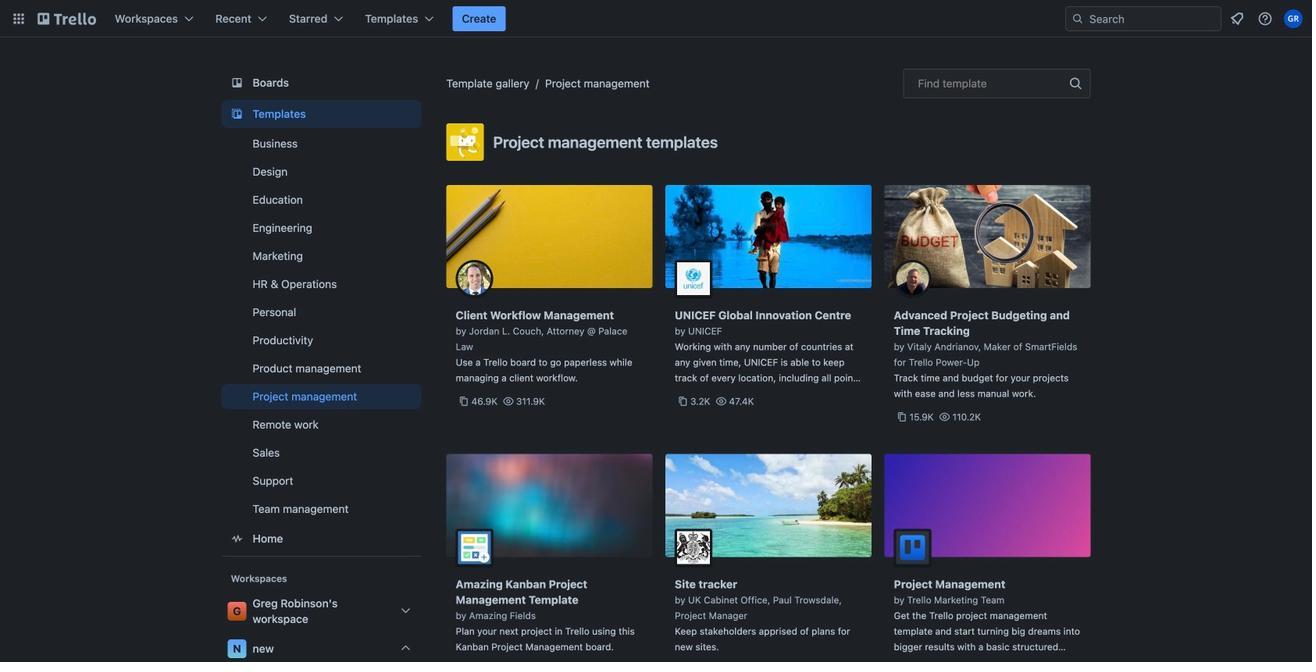 Task type: vqa. For each thing, say whether or not it's contained in the screenshot.
leftmost 1
no



Task type: describe. For each thing, give the bounding box(es) containing it.
board image
[[228, 73, 246, 92]]

home image
[[228, 530, 246, 548]]

0 notifications image
[[1228, 9, 1247, 28]]

search image
[[1072, 12, 1084, 25]]

jordan l. couch, attorney @ palace law image
[[456, 260, 493, 298]]

back to home image
[[37, 6, 96, 31]]

trello marketing team image
[[894, 529, 932, 567]]



Task type: locate. For each thing, give the bounding box(es) containing it.
template board image
[[228, 105, 246, 123]]

greg robinson (gregrobinson96) image
[[1284, 9, 1303, 28]]

open information menu image
[[1258, 11, 1273, 27]]

unicef image
[[675, 260, 712, 298]]

Search field
[[1084, 7, 1221, 30]]

vitaly andrianov, maker of smartfields for trello power-up image
[[894, 260, 932, 298]]

project management icon image
[[446, 123, 484, 161]]

None field
[[903, 69, 1091, 98]]

amazing fields image
[[456, 529, 493, 567]]

primary element
[[0, 0, 1312, 37]]

uk cabinet office, paul trowsdale, project manager image
[[675, 529, 712, 567]]



